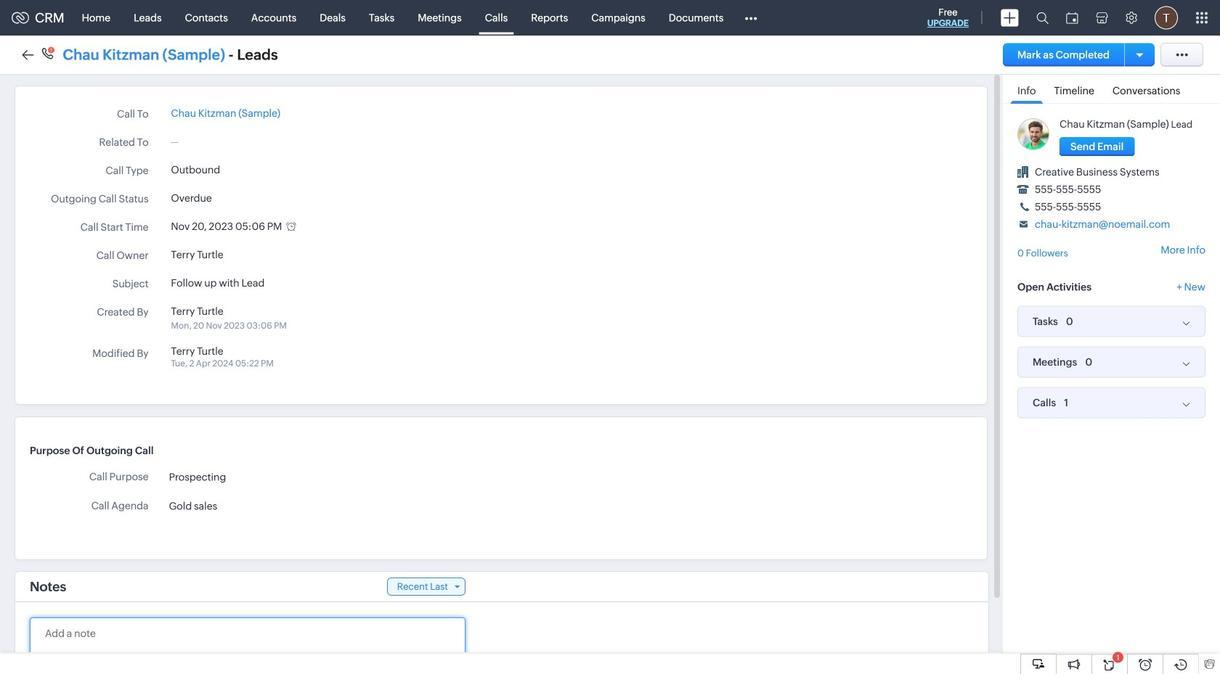 Task type: vqa. For each thing, say whether or not it's contained in the screenshot.
CALENDAR image in the right top of the page
yes



Task type: describe. For each thing, give the bounding box(es) containing it.
Add a note text field
[[45, 626, 450, 670]]

calendar image
[[1066, 12, 1079, 24]]

profile element
[[1146, 0, 1187, 35]]

logo image
[[12, 12, 29, 24]]



Task type: locate. For each thing, give the bounding box(es) containing it.
create menu image
[[1001, 9, 1019, 27]]

create menu element
[[992, 0, 1028, 35]]

search element
[[1028, 0, 1058, 36]]

search image
[[1037, 12, 1049, 24]]

None button
[[1060, 137, 1135, 156]]

Other Modules field
[[735, 6, 767, 29]]

profile image
[[1155, 6, 1178, 29]]



